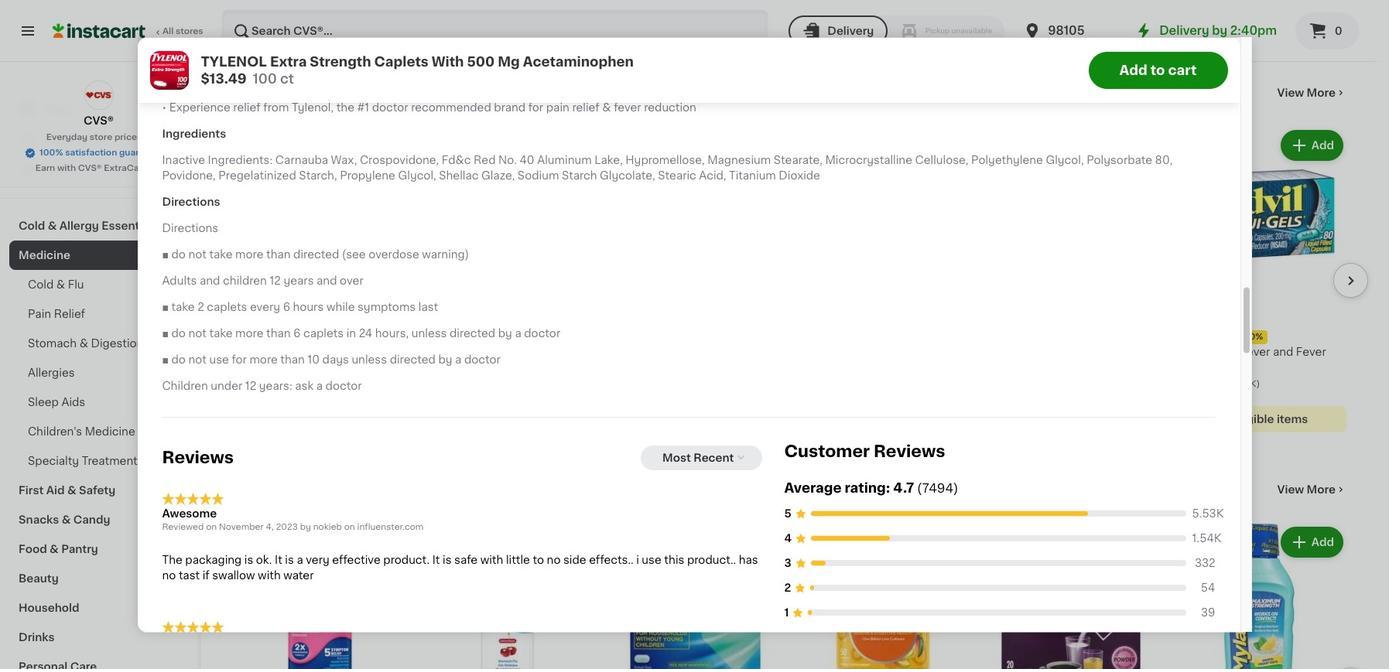 Task type: describe. For each thing, give the bounding box(es) containing it.
use inside the packaging is ok. it is a very effective product. it is safe with little to no side effects.. i use this product.. has no tast if swallow with water
[[642, 555, 662, 566]]

influenster.com
[[357, 524, 424, 532]]

1 horizontal spatial pain relief link
[[232, 84, 324, 102]]

0 horizontal spatial unless
[[352, 355, 387, 366]]

carnauba
[[275, 155, 328, 166]]

■ for ■ do not take more than 6 caplets in 24 hours, unless directed by a doctor
[[162, 328, 169, 339]]

reduction
[[644, 102, 697, 113]]

customer
[[785, 444, 870, 460]]

guarantee
[[119, 149, 164, 157]]

100% satisfaction guarantee
[[40, 149, 164, 157]]

the
[[162, 555, 182, 566]]

shop link
[[9, 94, 188, 125]]

children under 12 years: ask a doctor
[[162, 381, 362, 392]]

sleep aids link
[[9, 388, 188, 417]]

extra
[[323, 50, 350, 61]]

stores
[[176, 27, 203, 36]]

extra for tylenol extra strength caplets with 500 mg acetaminophen $13.49 100 ct
[[270, 55, 307, 67]]

view more link for pain relief
[[1278, 85, 1347, 101]]

1 horizontal spatial stomach & digestion link
[[232, 481, 415, 499]]

0 horizontal spatial use
[[209, 355, 229, 366]]

0 horizontal spatial stomach
[[28, 338, 77, 349]]

2 on from the left
[[344, 524, 355, 532]]

product..
[[687, 555, 736, 566]]

tylenol inside $ 13 tylenol extra strength caplets with 500 mg acetaminophen
[[420, 331, 472, 342]]

product group containing 7
[[232, 127, 408, 403]]

not for ■ do not take more than directed (see overdose warning)
[[188, 249, 207, 260]]

0 horizontal spatial medicine
[[19, 250, 70, 261]]

more for 6
[[235, 328, 264, 339]]

2 vertical spatial directed
[[390, 355, 436, 366]]

every
[[250, 302, 280, 313]]

0 horizontal spatial reliever
[[244, 76, 283, 87]]

2023
[[276, 524, 298, 532]]

children's
[[28, 427, 82, 437]]

lake,
[[595, 155, 623, 166]]

$ for 7
[[235, 311, 241, 320]]

1 horizontal spatial children
[[432, 76, 476, 87]]

snacks & candy link
[[9, 505, 188, 535]]

safety
[[79, 485, 116, 496]]

1 vertical spatial 2
[[785, 583, 791, 594]]

acetaminophen for tylenol extra strength caplets with 500 mg acetaminophen $13.49 100 ct
[[523, 55, 634, 67]]

ok.
[[256, 555, 272, 566]]

profile
[[598, 50, 633, 61]]

older
[[594, 76, 622, 87]]

(3.88k)
[[290, 380, 322, 389]]

packaging
[[185, 555, 242, 566]]

10
[[308, 355, 320, 366]]

last
[[419, 302, 438, 313]]

1 horizontal spatial digestion
[[331, 481, 415, 498]]

strength for tylenol extra strength caplets with 500 mg acetaminophen
[[317, 331, 365, 342]]

most recent button
[[641, 446, 763, 471]]

strength inside $ 13 tylenol extra strength caplets with 500 mg acetaminophen
[[505, 331, 553, 342]]

24 ct
[[232, 392, 254, 401]]

0 vertical spatial this
[[300, 50, 320, 61]]

cold for cold & allergy essentials
[[19, 221, 45, 231]]

beauty
[[19, 574, 59, 584]]

• for • this oral pain reliever can be used by adults and children who are 12 years and older
[[162, 76, 167, 87]]

buy for buy it again
[[43, 135, 65, 146]]

take for ■ do not take more than directed (see overdose warning)
[[209, 249, 233, 260]]

cold for cold & flu
[[28, 279, 54, 290]]

flu
[[68, 279, 84, 290]]

ct inside tylenol extra strength caplets with 500 mg acetaminophen $13.49 100 ct
[[280, 72, 294, 84]]

safe
[[454, 555, 478, 566]]

ct inside item carousel region
[[245, 392, 254, 401]]

mg for tylenol extra strength caplets with 500 mg acetaminophen $13.49 100 ct
[[498, 55, 520, 67]]

reviewed
[[162, 524, 204, 532]]

view for stomach & digestion
[[1278, 485, 1305, 495]]

starch,
[[299, 170, 337, 181]]

0 horizontal spatial years
[[284, 276, 314, 287]]

0 vertical spatial years
[[538, 76, 568, 87]]

(see
[[342, 249, 366, 260]]

1 it from the left
[[275, 555, 282, 566]]

household link
[[9, 594, 188, 623]]

awesome reviewed on november 4, 2023 by nokieb on influenster.com
[[162, 509, 424, 532]]

to inside button
[[1151, 63, 1165, 76]]

2 it from the left
[[432, 555, 440, 566]]

in
[[347, 328, 356, 339]]

hours,
[[375, 328, 409, 339]]

titanium
[[729, 170, 776, 181]]

product.
[[383, 555, 430, 566]]

1 vertical spatial directed
[[450, 328, 496, 339]]

with for tylenol extra strength caplets with 500 mg acetaminophen
[[277, 347, 302, 358]]

80,
[[1155, 155, 1173, 166]]

1 vertical spatial take
[[171, 302, 195, 313]]

rating:
[[845, 482, 891, 495]]

allergies
[[28, 368, 75, 379]]

caplets inside $ 13 tylenol extra strength caplets with 500 mg acetaminophen
[[420, 347, 462, 358]]

■ do not use for more than 10 days unless directed by a doctor
[[162, 355, 501, 366]]

0 vertical spatial stomach & digestion link
[[9, 329, 188, 358]]

fsa/hsa for 13
[[422, 293, 462, 302]]

everyday
[[46, 133, 88, 142]]

a inside the packaging is ok. it is a very effective product. it is safe with little to no side effects.. i use this product.. has no tast if swallow with water
[[297, 555, 303, 566]]

inactive ingredients: carnauba wax, crospovidone, fd&c red no. 40 aluminum lake, hypromellose, magnesium stearate, microcrystalline cellulose, polyethylene glycol, polysorbate 80, povidone, pregelatinized starch, propylene glycol, shellac glaze, sodium starch glycolate, stearic acid, titanium dioxide
[[162, 155, 1173, 181]]

oral
[[195, 76, 215, 87]]

aid
[[46, 485, 65, 496]]

2 vertical spatial more
[[250, 355, 278, 366]]

1 horizontal spatial stomach & digestion
[[232, 481, 415, 498]]

1 horizontal spatial medicine
[[85, 427, 135, 437]]

mg for tylenol extra strength caplets with 500 mg acetaminophen
[[330, 347, 347, 358]]

0 horizontal spatial 6
[[283, 302, 290, 313]]

children
[[162, 381, 208, 392]]

& left candy
[[62, 515, 71, 526]]

swallow
[[212, 571, 255, 582]]

food
[[19, 544, 47, 555]]

pain inside advil pain reliever and fever reducer (2.92k)
[[1201, 347, 1224, 358]]

• for • experience relief from tylenol, the #1 doctor recommended brand for pain relief & fever reduction
[[162, 102, 167, 113]]

2 horizontal spatial pain
[[546, 102, 570, 113]]

tast
[[179, 571, 200, 582]]

ingredients:
[[208, 155, 273, 166]]

sponsored badge image inside item carousel region
[[796, 437, 843, 446]]

ingredients
[[162, 129, 226, 139]]

product group containing 13
[[420, 127, 596, 403]]

pantry
[[61, 544, 98, 555]]

2 vertical spatial with
[[258, 571, 281, 582]]

take for ■ do not take more than 6 caplets in 24 hours, unless directed by a doctor
[[209, 328, 233, 339]]

0 horizontal spatial pain relief link
[[9, 300, 188, 329]]

view more for pain relief
[[1278, 88, 1336, 99]]

i
[[636, 555, 639, 566]]

polysorbate
[[1087, 155, 1153, 166]]

cvs® link
[[84, 81, 114, 129]]

#1
[[357, 102, 369, 113]]

add to cart button
[[1089, 51, 1228, 88]]

0 vertical spatial glycol,
[[1046, 155, 1084, 166]]

2 directions from the top
[[162, 223, 218, 234]]

0 vertical spatial stomach & digestion
[[28, 338, 143, 349]]

• this oral pain reliever can be used by adults and children who are 12 years and older
[[162, 76, 622, 87]]

can
[[286, 76, 306, 87]]

50%
[[1244, 333, 1264, 341]]

0 vertical spatial caplets
[[207, 302, 247, 313]]

39
[[1201, 608, 1216, 619]]

0 horizontal spatial digestion
[[91, 338, 143, 349]]

1 horizontal spatial for
[[528, 102, 544, 113]]

1 horizontal spatial stomach
[[232, 481, 309, 498]]

500 for tylenol extra strength caplets with 500 mg acetaminophen $13.49 100 ct
[[467, 55, 495, 67]]

1 vertical spatial pain
[[28, 309, 51, 320]]

■ for ■ take 2 caplets every 6 hours while symptoms last
[[162, 302, 169, 313]]

$ 7 49
[[235, 310, 264, 327]]

98105
[[1048, 25, 1085, 36]]

0 vertical spatial has
[[471, 50, 490, 61]]

2:40pm
[[1231, 25, 1277, 36]]

0 horizontal spatial 12
[[245, 381, 256, 392]]

advil pain reliever and fever reducer (2.92k)
[[1171, 347, 1327, 389]]

allergy
[[59, 221, 99, 231]]

not for ■ do not take more than 6 caplets in 24 hours, unless directed by a doctor
[[188, 328, 207, 339]]

0 horizontal spatial reviews
[[162, 450, 234, 466]]

1 sponsored badge image from the top
[[796, 40, 843, 49]]

adults
[[372, 76, 406, 87]]

2 vertical spatial than
[[280, 355, 305, 366]]

most recent
[[663, 453, 734, 464]]

0 vertical spatial reliever
[[428, 50, 468, 61]]

snacks
[[19, 515, 59, 526]]

1 vertical spatial pain relief
[[28, 309, 85, 320]]

wax,
[[331, 155, 357, 166]]

tylenol,
[[292, 102, 334, 113]]

microcrystalline
[[826, 155, 913, 166]]

0 vertical spatial pain
[[232, 85, 270, 101]]

0 vertical spatial 1
[[1222, 333, 1226, 341]]

0 horizontal spatial directed
[[293, 249, 339, 260]]

stearate,
[[774, 155, 823, 166]]

0 vertical spatial 24
[[359, 328, 373, 339]]

and down safety
[[571, 76, 591, 87]]

0 horizontal spatial children
[[223, 276, 267, 287]]

& right aid
[[67, 485, 76, 496]]

98105 button
[[1023, 9, 1116, 53]]

buy for buy 1, get 1 for 50%
[[1176, 333, 1193, 341]]

cvs® logo image
[[84, 81, 113, 110]]

are
[[504, 76, 521, 87]]

do for ■ do not take more than directed (see overdose warning)
[[171, 249, 186, 260]]

this
[[169, 76, 192, 87]]

1 directions from the top
[[162, 197, 220, 208]]

4.7
[[894, 482, 914, 495]]

0 vertical spatial cvs®
[[84, 115, 114, 126]]

cold & allergy essentials link
[[9, 211, 188, 241]]

caplets for tylenol extra strength caplets with 500 mg acetaminophen
[[232, 347, 275, 358]]

all stores link
[[53, 9, 204, 53]]

aluminum
[[537, 155, 592, 166]]

cold & allergy essentials
[[19, 221, 159, 231]]

1 horizontal spatial used
[[326, 76, 353, 87]]



Task type: vqa. For each thing, say whether or not it's contained in the screenshot.
'recommended'
yes



Task type: locate. For each thing, give the bounding box(es) containing it.
■
[[162, 249, 169, 260], [162, 302, 169, 313], [162, 328, 169, 339], [162, 355, 169, 366]]

add inside button
[[1120, 63, 1148, 76]]

1 horizontal spatial 12
[[270, 276, 281, 287]]

1 horizontal spatial with
[[258, 571, 281, 582]]

see eligible items
[[459, 2, 557, 13], [646, 2, 745, 13], [271, 17, 369, 28], [834, 17, 933, 28], [834, 414, 933, 425], [1210, 414, 1309, 425]]

treatments
[[82, 456, 144, 467]]

item carousel region containing add
[[232, 518, 1369, 670]]

500 for tylenol extra strength caplets with 500 mg acetaminophen
[[305, 347, 327, 358]]

2 view more link from the top
[[1278, 482, 1347, 498]]

0 horizontal spatial ct
[[245, 392, 254, 401]]

1 vertical spatial unless
[[352, 355, 387, 366]]

sleep
[[28, 397, 59, 408]]

0 horizontal spatial relief
[[233, 102, 261, 113]]

2 vertical spatial 12
[[245, 381, 256, 392]]

0 horizontal spatial stomach & digestion link
[[9, 329, 188, 358]]

on
[[206, 524, 217, 532], [344, 524, 355, 532]]

hours
[[293, 302, 324, 313]]

the packaging is ok. it is a very effective product. it is safe with little to no side effects.. i use this product.. has no tast if swallow with water
[[162, 555, 758, 582]]

0 button
[[1296, 12, 1359, 50]]

mg inside tylenol extra strength caplets with 500 mg acetaminophen $13.49 100 ct
[[498, 55, 520, 67]]

• experience relief from tylenol, the #1 doctor recommended brand for pain relief & fever reduction
[[162, 102, 697, 113]]

0 vertical spatial not
[[188, 249, 207, 260]]

tylenol up "$13.49"
[[201, 55, 267, 67]]

caplets down "$ 7 49"
[[232, 347, 275, 358]]

1 horizontal spatial unless
[[412, 328, 447, 339]]

2 sponsored badge image from the top
[[796, 437, 843, 446]]

$ right symptoms
[[423, 311, 429, 320]]

1 vertical spatial sponsored badge image
[[796, 437, 843, 446]]

children's medicine
[[28, 427, 135, 437]]

years down excellent
[[538, 76, 568, 87]]

0 vertical spatial children
[[432, 76, 476, 87]]

1 ■ from the top
[[162, 249, 169, 260]]

november
[[219, 524, 264, 532]]

1 vertical spatial glycol,
[[398, 170, 436, 181]]

ct down children under 12 years: ask a doctor
[[245, 392, 254, 401]]

all
[[163, 27, 174, 36]]

take up under
[[209, 328, 233, 339]]

4,
[[266, 524, 274, 532]]

1 horizontal spatial caplets
[[303, 328, 344, 339]]

0 horizontal spatial with
[[57, 164, 76, 173]]

cold inside cold & allergy essentials link
[[19, 221, 45, 231]]

do for ■ do not take more than 6 caplets in 24 hours, unless directed by a doctor
[[171, 328, 186, 339]]

customer reviews
[[785, 444, 946, 460]]

$ inside "$ 7 49"
[[235, 311, 241, 320]]

1 vertical spatial digestion
[[331, 481, 415, 498]]

is left ok.
[[244, 555, 253, 566]]

& up allergies link
[[79, 338, 88, 349]]

0 vertical spatial no
[[547, 555, 561, 566]]

experience
[[169, 102, 231, 113]]

and left fever
[[1273, 347, 1294, 358]]

prices
[[114, 133, 142, 142]]

with inside tylenol extra strength caplets with 500 mg acetaminophen $13.49 100 ct
[[432, 55, 464, 67]]

no down the
[[162, 571, 176, 582]]

use up under
[[209, 355, 229, 366]]

dioxide
[[779, 170, 820, 181]]

with right earn
[[57, 164, 76, 173]]

this inside the packaging is ok. it is a very effective product. it is safe with little to no side effects.. i use this product.. has no tast if swallow with water
[[664, 555, 685, 566]]

with inside "earn with cvs® extracare®" 'link'
[[57, 164, 76, 173]]

2 relief from the left
[[572, 102, 600, 113]]

cold left flu
[[28, 279, 54, 290]]

the
[[336, 102, 355, 113]]

5.53k
[[1193, 509, 1224, 520]]

1 horizontal spatial with
[[432, 55, 464, 67]]

with for tylenol extra strength caplets with 500 mg acetaminophen $13.49 100 ct
[[432, 55, 464, 67]]

2 more from the top
[[1307, 485, 1336, 495]]

fever
[[1297, 347, 1327, 358]]

see eligible items button
[[420, 0, 596, 20], [608, 0, 783, 20], [232, 10, 408, 36], [796, 10, 971, 36], [796, 406, 971, 433], [1171, 406, 1347, 433]]

1 vertical spatial no
[[162, 571, 176, 582]]

1 not from the top
[[188, 249, 207, 260]]

instacart logo image
[[53, 22, 146, 40]]

no left side
[[547, 555, 561, 566]]

relief down flu
[[54, 309, 85, 320]]

propylene
[[340, 170, 396, 181]]

than for 6
[[266, 328, 291, 339]]

1 horizontal spatial glycol,
[[1046, 155, 1084, 166]]

acetaminophen up older
[[523, 55, 634, 67]]

fsa/hsa up last
[[422, 293, 462, 302]]

0 horizontal spatial relief
[[54, 309, 85, 320]]

pain relief down cold & flu
[[28, 309, 85, 320]]

tylenol inside tylenol extra strength caplets with 500 mg acetaminophen $13.49 100 ct
[[201, 55, 267, 67]]

2 vertical spatial do
[[171, 355, 186, 366]]

tylenol extra strength caplets with 500 mg acetaminophen
[[232, 331, 365, 373]]

0 vertical spatial •
[[162, 50, 167, 61]]

2 view from the top
[[1278, 485, 1305, 495]]

it
[[68, 135, 76, 146]]

view more link for stomach & digestion
[[1278, 482, 1347, 498]]

buy left the 1,
[[1176, 333, 1193, 341]]

pain up • this oral pain reliever can be used by adults and children who are 12 years and older
[[402, 50, 425, 61]]

nokieb
[[313, 524, 342, 532]]

0 vertical spatial do
[[171, 249, 186, 260]]

& left fever
[[603, 102, 611, 113]]

0 vertical spatial directed
[[293, 249, 339, 260]]

buy inside buy it again link
[[43, 135, 65, 146]]

& left flu
[[56, 279, 65, 290]]

buy 1, get 1 for 50%
[[1176, 333, 1264, 341]]

0 vertical spatial view
[[1278, 88, 1305, 99]]

with inside the tylenol extra strength caplets with 500 mg acetaminophen
[[277, 347, 302, 358]]

ct right 100
[[280, 72, 294, 84]]

allergies link
[[9, 358, 188, 388]]

cold inside cold & flu link
[[28, 279, 54, 290]]

relief
[[273, 85, 324, 101], [54, 309, 85, 320]]

pain down 100
[[232, 85, 270, 101]]

1 vertical spatial 12
[[270, 276, 281, 287]]

500 inside tylenol extra strength caplets with 500 mg acetaminophen $13.49 100 ct
[[467, 55, 495, 67]]

view for pain relief
[[1278, 88, 1305, 99]]

with inside $ 13 tylenol extra strength caplets with 500 mg acetaminophen
[[465, 347, 490, 358]]

12 right are
[[524, 76, 535, 87]]

3 do from the top
[[171, 355, 186, 366]]

1.54k
[[1193, 533, 1222, 544]]

0 horizontal spatial glycol,
[[398, 170, 436, 181]]

2 horizontal spatial with
[[480, 555, 503, 566]]

• for • when used as directed, this extra strength pain reliever has an excellent safety profile
[[162, 50, 167, 61]]

children's medicine link
[[9, 417, 188, 447]]

1 on from the left
[[206, 524, 217, 532]]

stomach & digestion link up nokieb
[[232, 481, 415, 499]]

has left an
[[471, 50, 490, 61]]

this left extra
[[300, 50, 320, 61]]

caplets for tylenol extra strength caplets with 500 mg acetaminophen $13.49 100 ct
[[374, 55, 429, 67]]

1 vertical spatial 1
[[785, 608, 789, 619]]

332
[[1195, 558, 1216, 569]]

item carousel region for pain relief
[[232, 121, 1369, 456]]

0 horizontal spatial pain relief
[[28, 309, 85, 320]]

strength inside tylenol extra strength caplets with 500 mg acetaminophen $13.49 100 ct
[[310, 55, 371, 67]]

cold left allergy
[[19, 221, 45, 231]]

relief down older
[[572, 102, 600, 113]]

& up nokieb
[[313, 481, 327, 498]]

days
[[322, 355, 349, 366]]

0 horizontal spatial 2
[[198, 302, 204, 313]]

mg inside the tylenol extra strength caplets with 500 mg acetaminophen
[[330, 347, 347, 358]]

6 right every
[[283, 302, 290, 313]]

view more
[[1278, 88, 1336, 99], [1278, 485, 1336, 495]]

acetaminophen inside the tylenol extra strength caplets with 500 mg acetaminophen
[[232, 362, 319, 373]]

tylenol extra strength caplets with 500 mg acetaminophen $13.49 100 ct
[[201, 55, 634, 84]]

1 vertical spatial pain
[[217, 76, 241, 87]]

sponsored badge image
[[796, 40, 843, 49], [796, 437, 843, 446]]

0 vertical spatial view more link
[[1278, 85, 1347, 101]]

medicine link
[[9, 241, 188, 270]]

pain right brand
[[546, 102, 570, 113]]

1 horizontal spatial acetaminophen
[[420, 362, 507, 373]]

reducer
[[1171, 362, 1218, 373]]

food & pantry link
[[9, 535, 188, 564]]

1 vertical spatial stomach & digestion
[[232, 481, 415, 498]]

caplets inside the tylenol extra strength caplets with 500 mg acetaminophen
[[232, 347, 275, 358]]

with
[[57, 164, 76, 173], [480, 555, 503, 566], [258, 571, 281, 582]]

$13.49
[[201, 72, 247, 84]]

tylenol down "$ 7 49"
[[232, 331, 284, 342]]

fever
[[614, 102, 641, 113]]

1 vertical spatial cold
[[28, 279, 54, 290]]

strength inside the tylenol extra strength caplets with 500 mg acetaminophen
[[317, 331, 365, 342]]

1 item carousel region from the top
[[232, 121, 1369, 456]]

3 is from the left
[[443, 555, 452, 566]]

strength for tylenol extra strength caplets with 500 mg acetaminophen $13.49 100 ct
[[310, 55, 371, 67]]

for right brand
[[528, 102, 544, 113]]

with down ok.
[[258, 571, 281, 582]]

0
[[1335, 26, 1343, 36]]

fd&c
[[442, 155, 471, 166]]

do up children
[[171, 355, 186, 366]]

stomach & digestion link up allergies
[[9, 329, 188, 358]]

2 do from the top
[[171, 328, 186, 339]]

1 vertical spatial •
[[162, 76, 167, 87]]

2 horizontal spatial acetaminophen
[[523, 55, 634, 67]]

1 vertical spatial medicine
[[85, 427, 135, 437]]

doctor
[[372, 102, 408, 113], [524, 328, 561, 339], [464, 355, 501, 366], [326, 381, 362, 392]]

and left over
[[317, 276, 337, 287]]

0 vertical spatial 12
[[524, 76, 535, 87]]

pain relief up from
[[232, 85, 324, 101]]

item carousel region
[[232, 121, 1369, 456], [232, 518, 1369, 670]]

is up water at the bottom left
[[285, 555, 294, 566]]

relief left from
[[233, 102, 261, 113]]

24 down under
[[232, 392, 243, 401]]

glycolate,
[[600, 170, 655, 181]]

for up under
[[232, 355, 247, 366]]

cvs® inside "earn with cvs® extracare®" 'link'
[[78, 164, 102, 173]]

is left safe
[[443, 555, 452, 566]]

0 horizontal spatial has
[[471, 50, 490, 61]]

2 vertical spatial not
[[188, 355, 207, 366]]

2 left 7
[[198, 302, 204, 313]]

$ for 13
[[423, 311, 429, 320]]

and right adults
[[200, 276, 220, 287]]

children
[[432, 76, 476, 87], [223, 276, 267, 287]]

1 vertical spatial cvs®
[[78, 164, 102, 173]]

cold
[[19, 221, 45, 231], [28, 279, 54, 290]]

1 do from the top
[[171, 249, 186, 260]]

12 up 24 ct
[[245, 381, 256, 392]]

24 inside the product group
[[232, 392, 243, 401]]

• left when
[[162, 50, 167, 61]]

1 vertical spatial used
[[326, 76, 353, 87]]

None search field
[[221, 9, 769, 53]]

0 vertical spatial pain
[[402, 50, 425, 61]]

delivery inside button
[[828, 26, 874, 36]]

1 horizontal spatial reliever
[[428, 50, 468, 61]]

1 vertical spatial caplets
[[303, 328, 344, 339]]

fsa/hsa for 7
[[234, 293, 274, 302]]

2 • from the top
[[162, 76, 167, 87]]

with right safe
[[480, 555, 503, 566]]

stomach & digestion up allergies link
[[28, 338, 143, 349]]

first
[[19, 485, 44, 496]]

1 vertical spatial more
[[235, 328, 264, 339]]

acetaminophen for tylenol extra strength caplets with 500 mg acetaminophen
[[232, 362, 319, 373]]

6 down ■ take 2 caplets every 6 hours while symptoms last
[[293, 328, 301, 339]]

■ for ■ do not take more than directed (see overdose warning)
[[162, 249, 169, 260]]

1 vertical spatial more
[[1307, 485, 1336, 495]]

take down adults
[[171, 302, 195, 313]]

0 vertical spatial to
[[1151, 63, 1165, 76]]

stomach & digestion
[[28, 338, 143, 349], [232, 481, 415, 498]]

0 horizontal spatial fsa/hsa
[[234, 293, 274, 302]]

1 horizontal spatial it
[[432, 555, 440, 566]]

than left the 10
[[280, 355, 305, 366]]

$15.49 element
[[1171, 309, 1347, 329]]

12 up every
[[270, 276, 281, 287]]

item carousel region containing 7
[[232, 121, 1369, 456]]

1 horizontal spatial 6
[[293, 328, 301, 339]]

medicine
[[19, 250, 70, 261], [85, 427, 135, 437]]

and up • experience relief from tylenol, the #1 doctor recommended brand for pain relief & fever reduction
[[408, 76, 429, 87]]

stomach up allergies
[[28, 338, 77, 349]]

on right nokieb
[[344, 524, 355, 532]]

stomach
[[28, 338, 77, 349], [232, 481, 309, 498]]

average rating: 4.7 (7494)
[[785, 482, 959, 495]]

extra inside tylenol extra strength caplets with 500 mg acetaminophen $13.49 100 ct
[[270, 55, 307, 67]]

1 vertical spatial stomach & digestion link
[[232, 481, 415, 499]]

extra for tylenol extra strength caplets with 500 mg acetaminophen
[[287, 331, 315, 342]]

1 vertical spatial view more
[[1278, 485, 1336, 495]]

and inside advil pain reliever and fever reducer (2.92k)
[[1273, 347, 1294, 358]]

0 horizontal spatial $
[[235, 311, 241, 320]]

3 not from the top
[[188, 355, 207, 366]]

0 horizontal spatial for
[[232, 355, 247, 366]]

2 ■ from the top
[[162, 302, 169, 313]]

effects..
[[589, 555, 634, 566]]

500 inside $ 13 tylenol extra strength caplets with 500 mg acetaminophen
[[493, 347, 515, 358]]

1 vertical spatial with
[[480, 555, 503, 566]]

stomach & digestion up nokieb
[[232, 481, 415, 498]]

on down the "awesome"
[[206, 524, 217, 532]]

more up adults and children 12 years and over on the left of the page
[[235, 249, 264, 260]]

essentials
[[102, 221, 159, 231]]

tylenol inside the tylenol extra strength caplets with 500 mg acetaminophen
[[232, 331, 284, 342]]

0 horizontal spatial caplets
[[207, 302, 247, 313]]

1 horizontal spatial reviews
[[874, 444, 946, 460]]

1 is from the left
[[244, 555, 253, 566]]

do for ■ do not use for more than 10 days unless directed by a doctor
[[171, 355, 186, 366]]

0 vertical spatial pain relief link
[[232, 84, 324, 102]]

0 horizontal spatial used
[[203, 50, 230, 61]]

1 view from the top
[[1278, 88, 1305, 99]]

0 vertical spatial than
[[266, 249, 291, 260]]

directed,
[[248, 50, 297, 61]]

1
[[1222, 333, 1226, 341], [785, 608, 789, 619]]

digestion up the influenster.com
[[331, 481, 415, 498]]

years
[[538, 76, 568, 87], [284, 276, 314, 287]]

$ inside $ 13 tylenol extra strength caplets with 500 mg acetaminophen
[[423, 311, 429, 320]]

caplets left 49
[[207, 302, 247, 313]]

1 vertical spatial not
[[188, 328, 207, 339]]

more for directed
[[235, 249, 264, 260]]

starch
[[562, 170, 597, 181]]

2 item carousel region from the top
[[232, 518, 1369, 670]]

extra inside the tylenol extra strength caplets with 500 mg acetaminophen
[[287, 331, 315, 342]]

symptoms
[[358, 302, 416, 313]]

store
[[90, 133, 112, 142]]

500 inside the tylenol extra strength caplets with 500 mg acetaminophen
[[305, 347, 327, 358]]

& left allergy
[[48, 221, 57, 231]]

do down adults
[[171, 328, 186, 339]]

safety
[[561, 50, 595, 61]]

adults and children 12 years and over
[[162, 276, 364, 287]]

■ do not take more than 6 caplets in 24 hours, unless directed by a doctor
[[162, 328, 561, 339]]

1 down "3" on the bottom right of the page
[[785, 608, 789, 619]]

from
[[263, 102, 289, 113]]

product group
[[796, 0, 971, 53], [232, 127, 408, 403], [420, 127, 596, 403], [608, 127, 783, 388], [796, 127, 971, 450], [984, 127, 1159, 402], [1171, 127, 1347, 433], [232, 524, 408, 670], [420, 524, 596, 670], [608, 524, 783, 670], [796, 524, 971, 670], [984, 524, 1159, 670], [1171, 524, 1347, 670]]

2 horizontal spatial 12
[[524, 76, 535, 87]]

1 more from the top
[[1307, 88, 1336, 99]]

fsa/hsa up every
[[234, 293, 274, 302]]

reviews up the "awesome"
[[162, 450, 234, 466]]

more
[[1307, 88, 1336, 99], [1307, 485, 1336, 495]]

view more for stomach & digestion
[[1278, 485, 1336, 495]]

average
[[785, 482, 842, 495]]

who
[[478, 76, 501, 87]]

than
[[266, 249, 291, 260], [266, 328, 291, 339], [280, 355, 305, 366]]

1 • from the top
[[162, 50, 167, 61]]

5
[[785, 509, 792, 520]]

3 • from the top
[[162, 102, 167, 113]]

children up every
[[223, 276, 267, 287]]

use right i
[[642, 555, 662, 566]]

reviews
[[874, 444, 946, 460], [162, 450, 234, 466]]

0 horizontal spatial acetaminophen
[[232, 362, 319, 373]]

2 is from the left
[[285, 555, 294, 566]]

used right be
[[326, 76, 353, 87]]

do up adults
[[171, 249, 186, 260]]

100%
[[40, 149, 63, 157]]

no.
[[499, 155, 517, 166]]

acetaminophen
[[523, 55, 634, 67], [232, 362, 319, 373], [420, 362, 507, 373]]

service type group
[[789, 15, 1005, 46]]

it right product.
[[432, 555, 440, 566]]

2 vertical spatial take
[[209, 328, 233, 339]]

to inside the packaging is ok. it is a very effective product. it is safe with little to no side effects.. i use this product.. has no tast if swallow with water
[[533, 555, 544, 566]]

caplets
[[207, 302, 247, 313], [303, 328, 344, 339]]

item carousel region for stomach & digestion
[[232, 518, 1369, 670]]

delivery for delivery
[[828, 26, 874, 36]]

tylenol for tylenol extra strength caplets with 500 mg acetaminophen $13.49 100 ct
[[201, 55, 267, 67]]

2 view more from the top
[[1278, 485, 1336, 495]]

1 vertical spatial for
[[232, 355, 247, 366]]

buy up 100%
[[43, 135, 65, 146]]

more down "$ 7 49"
[[235, 328, 264, 339]]

1 vertical spatial do
[[171, 328, 186, 339]]

by inside the awesome reviewed on november 4, 2023 by nokieb on influenster.com
[[300, 524, 311, 532]]

medicine up treatments
[[85, 427, 135, 437]]

4 ■ from the top
[[162, 355, 169, 366]]

0 vertical spatial medicine
[[19, 250, 70, 261]]

more for stomach & digestion
[[1307, 485, 1336, 495]]

red
[[474, 155, 496, 166]]

pain right oral
[[217, 76, 241, 87]]

has inside the packaging is ok. it is a very effective product. it is safe with little to no side effects.. i use this product.. has no tast if swallow with water
[[739, 555, 758, 566]]

pain relief link
[[232, 84, 324, 102], [9, 300, 188, 329]]

1 view more from the top
[[1278, 88, 1336, 99]]

0 vertical spatial directions
[[162, 197, 220, 208]]

not for ■ do not use for more than 10 days unless directed by a doctor
[[188, 355, 207, 366]]

1 horizontal spatial pain relief
[[232, 85, 324, 101]]

as
[[233, 50, 245, 61]]

more for pain relief
[[1307, 88, 1336, 99]]

lists link
[[9, 156, 188, 187]]

take
[[209, 249, 233, 260], [171, 302, 195, 313], [209, 328, 233, 339]]

delivery for delivery by 2:40pm
[[1160, 25, 1210, 36]]

effective
[[332, 555, 381, 566]]

unless down ■ do not take more than 6 caplets in 24 hours, unless directed by a doctor
[[352, 355, 387, 366]]

tylenol down 13
[[420, 331, 472, 342]]

0 horizontal spatial pain
[[217, 76, 241, 87]]

it right ok.
[[275, 555, 282, 566]]

■ for ■ do not use for more than 10 days unless directed by a doctor
[[162, 355, 169, 366]]

has
[[471, 50, 490, 61], [739, 555, 758, 566]]

0 horizontal spatial buy
[[43, 135, 65, 146]]

1 vertical spatial item carousel region
[[232, 518, 1369, 670]]

more
[[235, 249, 264, 260], [235, 328, 264, 339], [250, 355, 278, 366]]

digestion up allergies link
[[91, 338, 143, 349]]

cvs® up store
[[84, 115, 114, 126]]

earn with cvs® extracare® link
[[35, 163, 162, 175]]

caplets down 13
[[420, 347, 462, 358]]

mg inside $ 13 tylenol extra strength caplets with 500 mg acetaminophen
[[518, 347, 535, 358]]

1 horizontal spatial directed
[[390, 355, 436, 366]]

3 ■ from the top
[[162, 328, 169, 339]]

cvs® down satisfaction
[[78, 164, 102, 173]]

1 horizontal spatial relief
[[273, 85, 324, 101]]

glycol, down crospovidone,
[[398, 170, 436, 181]]

than for directed
[[266, 249, 291, 260]]

1 horizontal spatial pain
[[402, 50, 425, 61]]

1 horizontal spatial years
[[538, 76, 568, 87]]

7
[[241, 310, 251, 327]]

1 relief from the left
[[233, 102, 261, 113]]

2 not from the top
[[188, 328, 207, 339]]

digestion
[[91, 338, 143, 349], [331, 481, 415, 498]]

acetaminophen inside $ 13 tylenol extra strength caplets with 500 mg acetaminophen
[[420, 362, 507, 373]]

3
[[785, 558, 792, 569]]

more up children under 12 years: ask a doctor
[[250, 355, 278, 366]]

to right "little"
[[533, 555, 544, 566]]

most
[[663, 453, 691, 464]]

1 horizontal spatial no
[[547, 555, 561, 566]]

2 vertical spatial pain
[[546, 102, 570, 113]]

1 left for
[[1222, 333, 1226, 341]]

used left as
[[203, 50, 230, 61]]

0 vertical spatial sponsored badge image
[[796, 40, 843, 49]]

24 right in
[[359, 328, 373, 339]]

used
[[203, 50, 230, 61], [326, 76, 353, 87]]

& right food
[[50, 544, 59, 555]]

magnesium
[[708, 155, 771, 166]]

years up ■ take 2 caplets every 6 hours while symptoms last
[[284, 276, 314, 287]]

0 horizontal spatial no
[[162, 571, 176, 582]]

extra inside $ 13 tylenol extra strength caplets with 500 mg acetaminophen
[[475, 331, 503, 342]]

pain relief link down directed,
[[232, 84, 324, 102]]

1 vertical spatial children
[[223, 276, 267, 287]]

tylenol for tylenol extra strength caplets with 500 mg acetaminophen
[[232, 331, 284, 342]]

has right product..
[[739, 555, 758, 566]]

caplets inside tylenol extra strength caplets with 500 mg acetaminophen $13.49 100 ct
[[374, 55, 429, 67]]

than up adults and children 12 years and over on the left of the page
[[266, 249, 291, 260]]

caplets up ■ do not use for more than 10 days unless directed by a doctor
[[303, 328, 344, 339]]

1 view more link from the top
[[1278, 85, 1347, 101]]

acetaminophen inside tylenol extra strength caplets with 500 mg acetaminophen $13.49 100 ct
[[523, 55, 634, 67]]

reliever down directed,
[[244, 76, 283, 87]]

1 vertical spatial reliever
[[244, 76, 283, 87]]

pain relief link down flu
[[9, 300, 188, 329]]



